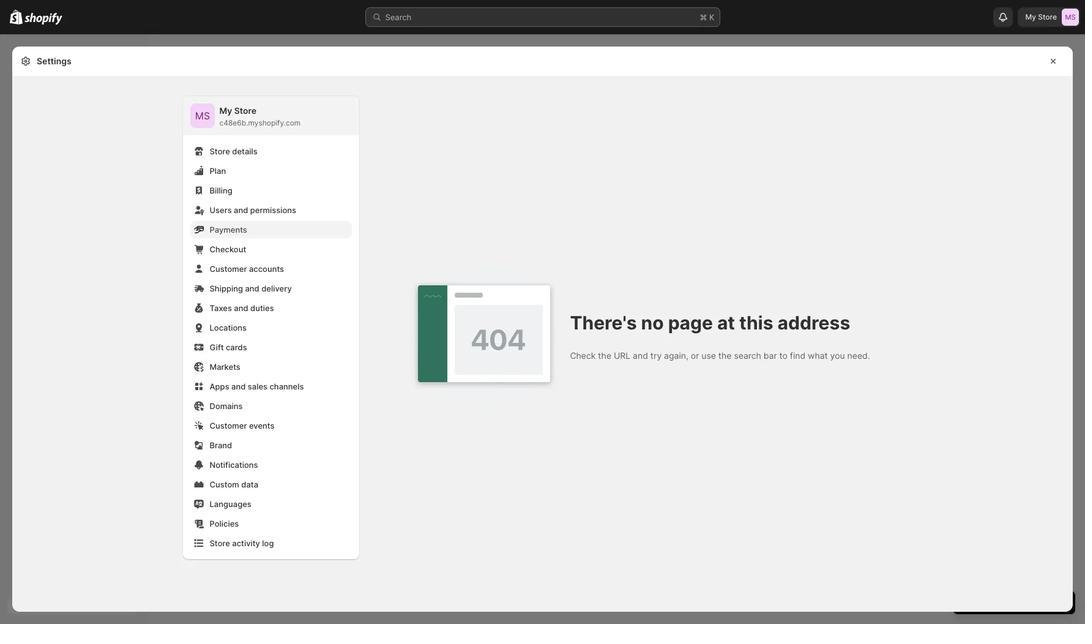 Task type: vqa. For each thing, say whether or not it's contained in the screenshot.
TEXT FIELD
no



Task type: locate. For each thing, give the bounding box(es) containing it.
1 vertical spatial customer
[[210, 421, 247, 431]]

notifications
[[210, 460, 258, 470]]

payments link
[[190, 221, 352, 238]]

data
[[241, 480, 258, 489]]

and
[[234, 205, 248, 215], [245, 284, 260, 293], [234, 303, 248, 313], [633, 350, 649, 360], [232, 382, 246, 391]]

the
[[599, 350, 612, 360], [719, 350, 732, 360]]

events
[[249, 421, 275, 431]]

delivery
[[262, 284, 292, 293]]

payments
[[210, 225, 247, 235]]

permissions
[[250, 205, 296, 215]]

duties
[[251, 303, 274, 313]]

the left url
[[599, 350, 612, 360]]

and right users
[[234, 205, 248, 215]]

store activity log
[[210, 538, 274, 548]]

locations link
[[190, 319, 352, 336]]

custom
[[210, 480, 239, 489]]

details
[[232, 146, 258, 156]]

checkout
[[210, 244, 246, 254]]

this
[[740, 311, 774, 334]]

and for apps and sales channels
[[232, 382, 246, 391]]

no
[[642, 311, 664, 334]]

again,
[[665, 350, 689, 360]]

customer
[[210, 264, 247, 274], [210, 421, 247, 431]]

log
[[262, 538, 274, 548]]

users
[[210, 205, 232, 215]]

gift
[[210, 342, 224, 352]]

2 the from the left
[[719, 350, 732, 360]]

settings
[[37, 56, 71, 66]]

taxes
[[210, 303, 232, 313]]

and inside 'link'
[[232, 382, 246, 391]]

shopify image
[[25, 13, 63, 25]]

shipping and delivery
[[210, 284, 292, 293]]

my left my store icon
[[1026, 12, 1037, 21]]

check the url and try again, or use the search bar to find what you need.
[[570, 350, 871, 360]]

customer down checkout
[[210, 264, 247, 274]]

policies
[[210, 519, 239, 529]]

customer for customer accounts
[[210, 264, 247, 274]]

customer down domains
[[210, 421, 247, 431]]

brand link
[[190, 437, 352, 454]]

0 vertical spatial customer
[[210, 264, 247, 274]]

my store image
[[190, 104, 215, 128]]

the right use
[[719, 350, 732, 360]]

c48e6b.myshopify.com
[[220, 118, 301, 127]]

store details
[[210, 146, 258, 156]]

1 customer from the top
[[210, 264, 247, 274]]

and down customer accounts
[[245, 284, 260, 293]]

customer for customer events
[[210, 421, 247, 431]]

gift cards
[[210, 342, 247, 352]]

my right ms button
[[220, 105, 232, 116]]

find
[[791, 350, 806, 360]]

customer accounts link
[[190, 260, 352, 277]]

store up c48e6b.myshopify.com
[[234, 105, 257, 116]]

store activity log link
[[190, 535, 352, 552]]

checkout link
[[190, 241, 352, 258]]

my
[[1026, 12, 1037, 21], [220, 105, 232, 116]]

domains
[[210, 401, 243, 411]]

there's no page at this address
[[570, 311, 851, 334]]

markets
[[210, 362, 241, 372]]

billing
[[210, 186, 233, 195]]

store inside my store c48e6b.myshopify.com
[[234, 105, 257, 116]]

you
[[831, 350, 846, 360]]

0 horizontal spatial my
[[220, 105, 232, 116]]

store details link
[[190, 143, 352, 160]]

at
[[718, 311, 736, 334]]

1 horizontal spatial my
[[1026, 12, 1037, 21]]

brand
[[210, 440, 232, 450]]

users and permissions link
[[190, 202, 352, 219]]

or
[[691, 350, 700, 360]]

shopify image
[[10, 10, 23, 24]]

and right apps
[[232, 382, 246, 391]]

what
[[808, 350, 828, 360]]

1 vertical spatial my
[[220, 105, 232, 116]]

and right taxes
[[234, 303, 248, 313]]

0 horizontal spatial the
[[599, 350, 612, 360]]

0 vertical spatial my
[[1026, 12, 1037, 21]]

locations
[[210, 323, 247, 333]]

and for users and permissions
[[234, 205, 248, 215]]

store
[[1039, 12, 1058, 21], [234, 105, 257, 116], [210, 146, 230, 156], [210, 538, 230, 548]]

dialog
[[1079, 47, 1086, 612]]

store left my store icon
[[1039, 12, 1058, 21]]

settings dialog
[[12, 47, 1074, 624]]

my inside my store c48e6b.myshopify.com
[[220, 105, 232, 116]]

my store
[[1026, 12, 1058, 21]]

1 horizontal spatial the
[[719, 350, 732, 360]]

gift cards link
[[190, 339, 352, 356]]

my for my store c48e6b.myshopify.com
[[220, 105, 232, 116]]

2 customer from the top
[[210, 421, 247, 431]]

and for taxes and duties
[[234, 303, 248, 313]]



Task type: describe. For each thing, give the bounding box(es) containing it.
and for shipping and delivery
[[245, 284, 260, 293]]

languages
[[210, 499, 252, 509]]

channels
[[270, 382, 304, 391]]

activity
[[232, 538, 260, 548]]

1 the from the left
[[599, 350, 612, 360]]

use
[[702, 350, 717, 360]]

my for my store
[[1026, 12, 1037, 21]]

there's
[[570, 311, 637, 334]]

simplified illustration of the shopify admin with a 404. image
[[411, 261, 558, 408]]

custom data link
[[190, 476, 352, 493]]

need.
[[848, 350, 871, 360]]

shipping
[[210, 284, 243, 293]]

customer events link
[[190, 417, 352, 434]]

accounts
[[249, 264, 284, 274]]

try
[[651, 350, 662, 360]]

url
[[614, 350, 631, 360]]

my store c48e6b.myshopify.com
[[220, 105, 301, 127]]

apps and sales channels
[[210, 382, 304, 391]]

⌘
[[700, 12, 708, 22]]

search
[[735, 350, 762, 360]]

bar
[[764, 350, 778, 360]]

languages link
[[190, 495, 352, 513]]

customer events
[[210, 421, 275, 431]]

plan link
[[190, 162, 352, 179]]

sales
[[248, 382, 268, 391]]

taxes and duties link
[[190, 299, 352, 317]]

search
[[386, 12, 412, 22]]

shop settings menu element
[[183, 96, 359, 559]]

cards
[[226, 342, 247, 352]]

apps and sales channels link
[[190, 378, 352, 395]]

address
[[778, 311, 851, 334]]

taxes and duties
[[210, 303, 274, 313]]

my store image
[[1063, 9, 1080, 26]]

store down policies
[[210, 538, 230, 548]]

store up plan
[[210, 146, 230, 156]]

apps
[[210, 382, 229, 391]]

check
[[570, 350, 596, 360]]

and left try
[[633, 350, 649, 360]]

domains link
[[190, 397, 352, 415]]

customer accounts
[[210, 264, 284, 274]]

custom data
[[210, 480, 258, 489]]

ms button
[[190, 104, 215, 128]]

⌘ k
[[700, 12, 715, 22]]

policies link
[[190, 515, 352, 532]]

plan
[[210, 166, 226, 176]]

k
[[710, 12, 715, 22]]

billing link
[[190, 182, 352, 199]]

markets link
[[190, 358, 352, 375]]

notifications link
[[190, 456, 352, 473]]

to
[[780, 350, 788, 360]]

shipping and delivery link
[[190, 280, 352, 297]]

users and permissions
[[210, 205, 296, 215]]

page
[[669, 311, 713, 334]]



